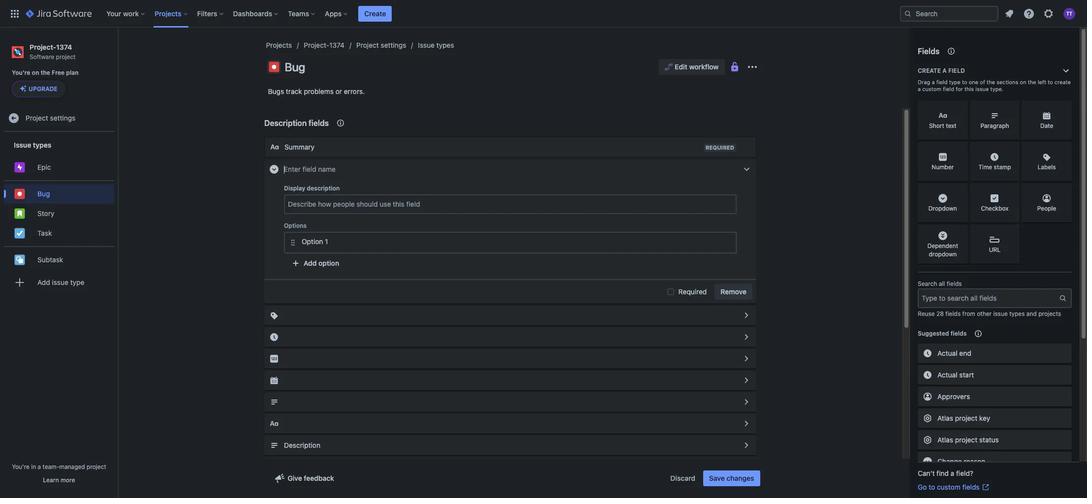 Task type: vqa. For each thing, say whether or not it's contained in the screenshot.
bottom Project
yes



Task type: describe. For each thing, give the bounding box(es) containing it.
more information about the fields image
[[946, 45, 958, 57]]

task link
[[4, 224, 114, 243]]

create for create a field
[[918, 67, 942, 74]]

short text
[[930, 122, 957, 130]]

on inside 'drag a field type to one of the sections on the left to create a custom field for this issue type.'
[[1021, 79, 1027, 85]]

Search field
[[901, 6, 999, 21]]

issue for group containing issue types
[[14, 141, 31, 149]]

close field configuration image
[[741, 164, 753, 175]]

learn more
[[43, 477, 75, 484]]

filters button
[[194, 6, 227, 21]]

projects for "projects" link
[[266, 41, 292, 49]]

learn
[[43, 477, 59, 484]]

display description
[[284, 185, 340, 192]]

more information about the suggested fields image
[[973, 328, 985, 340]]

description
[[307, 185, 340, 192]]

options
[[284, 222, 307, 229]]

add issue type
[[37, 278, 84, 287]]

field for drag
[[937, 79, 948, 85]]

issue type icon image
[[268, 61, 280, 73]]

change reason button
[[918, 452, 1073, 472]]

1 vertical spatial custom
[[938, 483, 961, 492]]

change reason
[[938, 458, 986, 466]]

task
[[37, 229, 52, 237]]

apps button
[[322, 6, 352, 21]]

appswitcher icon image
[[9, 8, 21, 19]]

left
[[1039, 79, 1047, 85]]

field?
[[957, 469, 974, 478]]

your work
[[107, 9, 139, 17]]

paragraph
[[981, 122, 1010, 130]]

2 open field configuration image from the top
[[741, 418, 753, 430]]

search
[[918, 280, 938, 288]]

discard button
[[665, 471, 702, 487]]

time
[[979, 164, 993, 171]]

actual start
[[938, 371, 975, 379]]

you're in a team-managed project
[[12, 463, 106, 471]]

issue types for issue types link
[[418, 41, 454, 49]]

project- for project-1374
[[304, 41, 330, 49]]

actual for actual end
[[938, 349, 958, 358]]

atlas project status
[[938, 436, 1000, 444]]

type inside button
[[70, 278, 84, 287]]

types for issue types link
[[437, 41, 454, 49]]

atlas project key
[[938, 414, 991, 423]]

apps
[[325, 9, 342, 17]]

go
[[918, 483, 928, 492]]

1 open field configuration image from the top
[[741, 310, 753, 322]]

managed
[[59, 463, 85, 471]]

types for group containing issue types
[[33, 141, 51, 149]]

group containing bug
[[4, 180, 114, 246]]

learn more button
[[43, 477, 75, 485]]

changes
[[727, 474, 755, 483]]

0 vertical spatial required
[[706, 144, 735, 151]]

stamp
[[995, 164, 1012, 171]]

dependent dropdown
[[928, 242, 959, 258]]

save changes
[[710, 474, 755, 483]]

fields right the 28
[[946, 310, 961, 318]]

create a field
[[918, 67, 966, 74]]

this
[[965, 86, 975, 92]]

1 horizontal spatial to
[[963, 79, 968, 85]]

your profile and settings image
[[1064, 8, 1076, 19]]

issue types for group containing issue types
[[14, 141, 51, 149]]

1 vertical spatial project settings link
[[4, 109, 114, 128]]

remove
[[721, 288, 747, 296]]

team-
[[43, 463, 59, 471]]

epic link
[[4, 158, 114, 177]]

primary element
[[6, 0, 901, 27]]

projects for projects dropdown button
[[155, 9, 182, 17]]

suggested fields
[[918, 330, 967, 337]]

people
[[1038, 205, 1057, 212]]

fields left more information about the context fields icon
[[309, 119, 329, 128]]

number
[[932, 164, 955, 171]]

add option
[[304, 259, 339, 267]]

3 open field configuration image from the top
[[741, 353, 753, 365]]

project-1374
[[304, 41, 345, 49]]

add for add issue type
[[37, 278, 50, 287]]

1374 for project-1374 software project
[[56, 43, 72, 51]]

project right managed
[[87, 463, 106, 471]]

fields right all
[[947, 280, 963, 288]]

approvers
[[938, 393, 971, 401]]

bug link
[[4, 184, 114, 204]]

workflow
[[690, 63, 719, 71]]

more information about the context fields image
[[335, 117, 347, 129]]

2 vertical spatial types
[[1010, 310, 1026, 318]]

fields left this link will be opened in a new tab image
[[963, 483, 980, 492]]

1 vertical spatial required
[[679, 288, 707, 296]]

create
[[1055, 79, 1072, 85]]

story link
[[4, 204, 114, 224]]

a right find
[[951, 469, 955, 478]]

edit workflow
[[675, 63, 719, 71]]

url
[[990, 246, 1001, 254]]

reuse 28 fields from other issue types and projects
[[918, 310, 1062, 318]]

free
[[52, 69, 65, 76]]

1 open field configuration image from the top
[[741, 375, 753, 387]]

0 horizontal spatial on
[[32, 69, 39, 76]]

add issue type image
[[14, 277, 26, 289]]

fields
[[918, 47, 940, 56]]

plan
[[66, 69, 79, 76]]

in
[[31, 463, 36, 471]]

time stamp
[[979, 164, 1012, 171]]

sections
[[997, 79, 1019, 85]]

create for create
[[365, 9, 386, 17]]

1 horizontal spatial project
[[357, 41, 379, 49]]

give feedback
[[288, 474, 334, 483]]

problems
[[304, 87, 334, 96]]

give
[[288, 474, 302, 483]]

save changes button
[[704, 471, 761, 487]]

actual end button
[[918, 344, 1073, 363]]

your work button
[[104, 6, 149, 21]]

can't find a field?
[[918, 469, 974, 478]]

projects link
[[266, 39, 292, 51]]

atlas project status button
[[918, 430, 1073, 450]]

teams button
[[285, 6, 319, 21]]

all
[[940, 280, 946, 288]]

field for create
[[949, 67, 966, 74]]

this link will be opened in a new tab image
[[982, 484, 990, 492]]

add issue type button
[[4, 273, 114, 293]]

edit
[[675, 63, 688, 71]]

custom inside 'drag a field type to one of the sections on the left to create a custom field for this issue type.'
[[923, 86, 942, 92]]

display
[[284, 185, 306, 192]]

feedback
[[304, 474, 334, 483]]

28
[[937, 310, 945, 318]]

2 vertical spatial field
[[944, 86, 955, 92]]

project down atlas project key
[[956, 436, 978, 444]]



Task type: locate. For each thing, give the bounding box(es) containing it.
0 vertical spatial bug
[[285, 60, 305, 74]]

Option 1 field
[[299, 233, 734, 251]]

open field configuration image
[[741, 375, 753, 387], [741, 418, 753, 430]]

jira software image
[[26, 8, 92, 19], [26, 8, 92, 19]]

add down subtask
[[37, 278, 50, 287]]

issue types up epic at the left of the page
[[14, 141, 51, 149]]

project settings down the upgrade
[[26, 114, 76, 122]]

issue inside group
[[14, 141, 31, 149]]

more options image
[[747, 61, 759, 73]]

settings down the upgrade
[[50, 114, 76, 122]]

1 vertical spatial create
[[918, 67, 942, 74]]

issue down subtask link
[[52, 278, 68, 287]]

open field configuration image
[[741, 310, 753, 322], [741, 331, 753, 343], [741, 353, 753, 365], [741, 396, 753, 408], [741, 440, 753, 452]]

checkbox
[[982, 205, 1009, 212]]

remove button
[[715, 284, 753, 300]]

create right apps dropdown button at the left of the page
[[365, 9, 386, 17]]

on
[[32, 69, 39, 76], [1021, 79, 1027, 85]]

to right left
[[1049, 79, 1054, 85]]

sidebar navigation image
[[107, 39, 129, 59]]

atlas up change at the bottom
[[938, 436, 954, 444]]

types left and
[[1010, 310, 1026, 318]]

atlas down approvers
[[938, 414, 954, 423]]

0 vertical spatial issue
[[976, 86, 990, 92]]

1 vertical spatial you're
[[12, 463, 30, 471]]

project- up software
[[30, 43, 56, 51]]

upgrade button
[[12, 81, 65, 97]]

1 horizontal spatial bug
[[285, 60, 305, 74]]

to
[[963, 79, 968, 85], [1049, 79, 1054, 85], [929, 483, 936, 492]]

1 vertical spatial project settings
[[26, 114, 76, 122]]

1 horizontal spatial issue types
[[418, 41, 454, 49]]

0 horizontal spatial project
[[26, 114, 48, 122]]

0 vertical spatial field
[[949, 67, 966, 74]]

1374 down apps dropdown button at the left of the page
[[330, 41, 345, 49]]

search image
[[905, 10, 913, 17]]

summary
[[285, 143, 315, 151]]

actual for actual start
[[938, 371, 958, 379]]

0 horizontal spatial issue types
[[14, 141, 51, 149]]

dashboards
[[233, 9, 272, 17]]

projects up issue type icon
[[266, 41, 292, 49]]

project
[[56, 53, 76, 60], [956, 414, 978, 423], [956, 436, 978, 444], [87, 463, 106, 471]]

1 vertical spatial atlas
[[938, 436, 954, 444]]

Type to search all fields text field
[[919, 290, 1060, 307]]

of
[[981, 79, 986, 85]]

issue
[[418, 41, 435, 49], [14, 141, 31, 149]]

1 vertical spatial on
[[1021, 79, 1027, 85]]

actual start button
[[918, 365, 1073, 385]]

1 horizontal spatial types
[[437, 41, 454, 49]]

0 horizontal spatial projects
[[155, 9, 182, 17]]

subtask link
[[4, 250, 114, 270]]

actual end
[[938, 349, 972, 358]]

0 horizontal spatial issue
[[52, 278, 68, 287]]

1 vertical spatial actual
[[938, 371, 958, 379]]

project settings link down the upgrade
[[4, 109, 114, 128]]

dropdown
[[930, 251, 957, 258]]

1 horizontal spatial issue
[[418, 41, 435, 49]]

1 vertical spatial project
[[26, 114, 48, 122]]

project up plan
[[56, 53, 76, 60]]

0 vertical spatial atlas
[[938, 414, 954, 423]]

add inside button
[[37, 278, 50, 287]]

custom down the drag
[[923, 86, 942, 92]]

1 horizontal spatial issue
[[976, 86, 990, 92]]

the right of
[[987, 79, 996, 85]]

0 horizontal spatial add
[[37, 278, 50, 287]]

give feedback button
[[268, 471, 340, 487]]

dashboards button
[[230, 6, 282, 21]]

project down "upgrade" button
[[26, 114, 48, 122]]

you're up "upgrade" button
[[12, 69, 30, 76]]

description inside button
[[284, 441, 321, 450]]

Display description field
[[285, 196, 736, 213]]

1 horizontal spatial create
[[918, 67, 942, 74]]

start
[[960, 371, 975, 379]]

you're for you're in a team-managed project
[[12, 463, 30, 471]]

0 vertical spatial projects
[[155, 9, 182, 17]]

1 vertical spatial issue
[[52, 278, 68, 287]]

a down the drag
[[918, 86, 922, 92]]

a
[[943, 67, 947, 74], [932, 79, 935, 85], [918, 86, 922, 92], [38, 463, 41, 471], [951, 469, 955, 478]]

project settings down create button
[[357, 41, 406, 49]]

settings image
[[1044, 8, 1055, 19]]

upgrade
[[29, 85, 58, 93]]

0 vertical spatial settings
[[381, 41, 406, 49]]

0 horizontal spatial type
[[70, 278, 84, 287]]

2 vertical spatial issue
[[994, 310, 1009, 318]]

issue down of
[[976, 86, 990, 92]]

1 vertical spatial settings
[[50, 114, 76, 122]]

open field configuration image inside description button
[[741, 440, 753, 452]]

atlas inside atlas project status button
[[938, 436, 954, 444]]

subtask
[[37, 256, 63, 264]]

atlas for atlas project status
[[938, 436, 954, 444]]

projects inside dropdown button
[[155, 9, 182, 17]]

change
[[938, 458, 963, 466]]

drag
[[918, 79, 931, 85]]

add
[[304, 259, 317, 267], [37, 278, 50, 287]]

approvers button
[[918, 387, 1073, 407]]

0 horizontal spatial project settings
[[26, 114, 76, 122]]

a down more information about the fields "image"
[[943, 67, 947, 74]]

atlas project key button
[[918, 409, 1073, 428]]

date
[[1041, 122, 1054, 130]]

and
[[1027, 310, 1038, 318]]

0 vertical spatial issue
[[418, 41, 435, 49]]

1 vertical spatial types
[[33, 141, 51, 149]]

project inside project-1374 software project
[[56, 53, 76, 60]]

group
[[4, 132, 114, 299], [4, 180, 114, 246]]

can't
[[918, 469, 935, 478]]

type inside 'drag a field type to one of the sections on the left to create a custom field for this issue type.'
[[950, 79, 961, 85]]

0 horizontal spatial settings
[[50, 114, 76, 122]]

1374 inside project-1374 software project
[[56, 43, 72, 51]]

description up 'give feedback' "button"
[[284, 441, 321, 450]]

project left key
[[956, 414, 978, 423]]

project- down the 'teams' dropdown button
[[304, 41, 330, 49]]

1 actual from the top
[[938, 349, 958, 358]]

from
[[963, 310, 976, 318]]

text
[[947, 122, 957, 130]]

1 vertical spatial type
[[70, 278, 84, 287]]

0 vertical spatial types
[[437, 41, 454, 49]]

for
[[956, 86, 964, 92]]

project
[[357, 41, 379, 49], [26, 114, 48, 122]]

project-1374 software project
[[30, 43, 76, 60]]

go to custom fields
[[918, 483, 980, 492]]

2 actual from the top
[[938, 371, 958, 379]]

discard
[[671, 474, 696, 483]]

project- inside project-1374 software project
[[30, 43, 56, 51]]

project- for project-1374 software project
[[30, 43, 56, 51]]

0 vertical spatial actual
[[938, 349, 958, 358]]

notifications image
[[1004, 8, 1016, 19]]

0 vertical spatial create
[[365, 9, 386, 17]]

0 vertical spatial type
[[950, 79, 961, 85]]

actual left end
[[938, 349, 958, 358]]

1 horizontal spatial settings
[[381, 41, 406, 49]]

0 horizontal spatial create
[[365, 9, 386, 17]]

0 horizontal spatial to
[[929, 483, 936, 492]]

project-1374 link
[[304, 39, 345, 51]]

0 horizontal spatial 1374
[[56, 43, 72, 51]]

0 horizontal spatial issue
[[14, 141, 31, 149]]

project settings link down create button
[[357, 39, 406, 51]]

settings down create button
[[381, 41, 406, 49]]

create up the drag
[[918, 67, 942, 74]]

1 you're from the top
[[12, 69, 30, 76]]

settings
[[381, 41, 406, 49], [50, 114, 76, 122]]

other
[[978, 310, 992, 318]]

1374 up free
[[56, 43, 72, 51]]

1 vertical spatial bug
[[37, 190, 50, 198]]

save
[[710, 474, 725, 483]]

1 vertical spatial issue types
[[14, 141, 51, 149]]

0 vertical spatial issue types
[[418, 41, 454, 49]]

2 horizontal spatial the
[[1029, 79, 1037, 85]]

bug inside group
[[37, 190, 50, 198]]

5 open field configuration image from the top
[[741, 440, 753, 452]]

fields left the more information about the suggested fields icon
[[951, 330, 967, 337]]

1 horizontal spatial 1374
[[330, 41, 345, 49]]

issue for issue types link
[[418, 41, 435, 49]]

issue types link
[[418, 39, 454, 51]]

types
[[437, 41, 454, 49], [33, 141, 51, 149], [1010, 310, 1026, 318]]

atlas for atlas project key
[[938, 414, 954, 423]]

labels
[[1038, 164, 1057, 171]]

types down primary element
[[437, 41, 454, 49]]

description for description
[[284, 441, 321, 450]]

group containing issue types
[[4, 132, 114, 299]]

your
[[107, 9, 121, 17]]

Enter field name field
[[284, 164, 737, 175]]

end
[[960, 349, 972, 358]]

a right in
[[38, 463, 41, 471]]

more
[[61, 477, 75, 484]]

custom down can't find a field?
[[938, 483, 961, 492]]

description fields
[[264, 119, 329, 128]]

0 horizontal spatial project settings link
[[4, 109, 114, 128]]

help image
[[1024, 8, 1036, 19]]

the left left
[[1029, 79, 1037, 85]]

1 horizontal spatial on
[[1021, 79, 1027, 85]]

to up this
[[963, 79, 968, 85]]

2 group from the top
[[4, 180, 114, 246]]

1 horizontal spatial type
[[950, 79, 961, 85]]

issue types inside group
[[14, 141, 51, 149]]

issue inside 'drag a field type to one of the sections on the left to create a custom field for this issue type.'
[[976, 86, 990, 92]]

create button
[[359, 6, 392, 21]]

1 horizontal spatial add
[[304, 259, 317, 267]]

find
[[937, 469, 949, 478]]

add for add option
[[304, 259, 317, 267]]

1 horizontal spatial project settings link
[[357, 39, 406, 51]]

project settings
[[357, 41, 406, 49], [26, 114, 76, 122]]

0 vertical spatial add
[[304, 259, 317, 267]]

actual left the start
[[938, 371, 958, 379]]

1 group from the top
[[4, 132, 114, 299]]

1374 for project-1374
[[330, 41, 345, 49]]

work
[[123, 9, 139, 17]]

field down "create a field" on the right top of the page
[[937, 79, 948, 85]]

1 horizontal spatial projects
[[266, 41, 292, 49]]

0 vertical spatial custom
[[923, 86, 942, 92]]

on right sections
[[1021, 79, 1027, 85]]

create inside button
[[365, 9, 386, 17]]

1 vertical spatial field
[[937, 79, 948, 85]]

bug right issue type icon
[[285, 60, 305, 74]]

to right go
[[929, 483, 936, 492]]

issue up epic link
[[14, 141, 31, 149]]

track
[[286, 87, 302, 96]]

0 horizontal spatial project-
[[30, 43, 56, 51]]

teams
[[288, 9, 309, 17]]

bugs track problems or errors.
[[268, 87, 365, 96]]

the
[[41, 69, 50, 76], [987, 79, 996, 85], [1029, 79, 1037, 85]]

project down create button
[[357, 41, 379, 49]]

1 vertical spatial open field configuration image
[[741, 418, 753, 430]]

errors.
[[344, 87, 365, 96]]

0 vertical spatial description
[[264, 119, 307, 128]]

create
[[365, 9, 386, 17], [918, 67, 942, 74]]

banner
[[0, 0, 1088, 28]]

0 horizontal spatial the
[[41, 69, 50, 76]]

1 atlas from the top
[[938, 414, 954, 423]]

0 vertical spatial open field configuration image
[[741, 375, 753, 387]]

4 open field configuration image from the top
[[741, 396, 753, 408]]

add option button
[[284, 256, 345, 271]]

add left option
[[304, 259, 317, 267]]

go to custom fields link
[[918, 483, 990, 492]]

you're
[[12, 69, 30, 76], [12, 463, 30, 471]]

2 horizontal spatial types
[[1010, 310, 1026, 318]]

or
[[336, 87, 342, 96]]

issue right other
[[994, 310, 1009, 318]]

banner containing your work
[[0, 0, 1088, 28]]

0 horizontal spatial types
[[33, 141, 51, 149]]

2 you're from the top
[[12, 463, 30, 471]]

field up the for
[[949, 67, 966, 74]]

required
[[706, 144, 735, 151], [679, 288, 707, 296]]

types inside group
[[33, 141, 51, 149]]

type down subtask link
[[70, 278, 84, 287]]

0 vertical spatial project
[[357, 41, 379, 49]]

1 horizontal spatial project settings
[[357, 41, 406, 49]]

bugs
[[268, 87, 284, 96]]

on up "upgrade" button
[[32, 69, 39, 76]]

1 vertical spatial projects
[[266, 41, 292, 49]]

search all fields
[[918, 280, 963, 288]]

issue types down primary element
[[418, 41, 454, 49]]

issue inside button
[[52, 278, 68, 287]]

projects
[[1039, 310, 1062, 318]]

issue down primary element
[[418, 41, 435, 49]]

projects button
[[152, 6, 191, 21]]

option
[[319, 259, 339, 267]]

1 horizontal spatial project-
[[304, 41, 330, 49]]

atlas inside "atlas project key" button
[[938, 414, 954, 423]]

1 horizontal spatial the
[[987, 79, 996, 85]]

add inside "button"
[[304, 259, 317, 267]]

the left free
[[41, 69, 50, 76]]

suggested
[[918, 330, 950, 337]]

0 vertical spatial on
[[32, 69, 39, 76]]

types up epic at the left of the page
[[33, 141, 51, 149]]

story
[[37, 209, 54, 218]]

description for description fields
[[264, 119, 307, 128]]

2 horizontal spatial to
[[1049, 79, 1054, 85]]

you're left in
[[12, 463, 30, 471]]

0 horizontal spatial bug
[[37, 190, 50, 198]]

you're on the free plan
[[12, 69, 79, 76]]

bug up story
[[37, 190, 50, 198]]

a right the drag
[[932, 79, 935, 85]]

2 atlas from the top
[[938, 436, 954, 444]]

0 vertical spatial you're
[[12, 69, 30, 76]]

projects right 'work'
[[155, 9, 182, 17]]

0 vertical spatial project settings link
[[357, 39, 406, 51]]

0 vertical spatial project settings
[[357, 41, 406, 49]]

reuse
[[918, 310, 936, 318]]

2 open field configuration image from the top
[[741, 331, 753, 343]]

1 vertical spatial issue
[[14, 141, 31, 149]]

type up the for
[[950, 79, 961, 85]]

1 vertical spatial add
[[37, 278, 50, 287]]

software
[[30, 53, 54, 60]]

description up summary
[[264, 119, 307, 128]]

type
[[950, 79, 961, 85], [70, 278, 84, 287]]

2 horizontal spatial issue
[[994, 310, 1009, 318]]

field left the for
[[944, 86, 955, 92]]

1 vertical spatial description
[[284, 441, 321, 450]]

you're for you're on the free plan
[[12, 69, 30, 76]]



